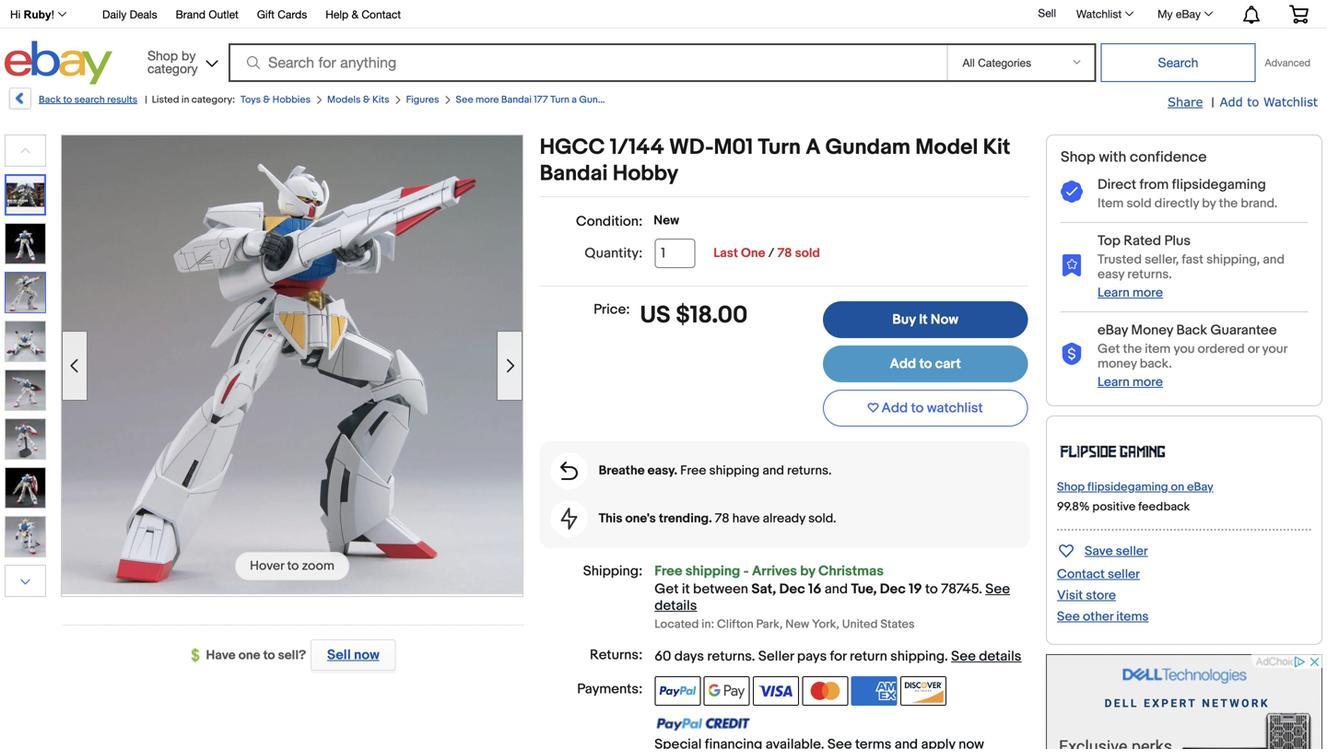 Task type: locate. For each thing, give the bounding box(es) containing it.
sold inside us $18.00 main content
[[795, 246, 821, 261]]

1 horizontal spatial gundam
[[826, 135, 911, 161]]

2 vertical spatial shop
[[1058, 480, 1086, 495]]

sold
[[1127, 196, 1152, 212], [795, 246, 821, 261]]

get
[[1098, 342, 1121, 357], [655, 581, 679, 598]]

see inside see details
[[986, 581, 1011, 598]]

tue,
[[852, 581, 877, 598]]

& right toys
[[263, 94, 270, 106]]

0 vertical spatial learn
[[1098, 285, 1130, 301]]

1 horizontal spatial details
[[980, 649, 1022, 665]]

$18.00
[[676, 302, 748, 330]]

sold down the from
[[1127, 196, 1152, 212]]

bandai up condition:
[[540, 161, 608, 187]]

figures link
[[406, 94, 439, 106]]

shop for shop flipsidegaming on ebay
[[1058, 480, 1086, 495]]

and right shipping, on the top right of the page
[[1264, 252, 1285, 268]]

seller down save seller
[[1108, 567, 1141, 583]]

more down back. at the right of page
[[1133, 375, 1164, 390]]

1 horizontal spatial by
[[801, 563, 816, 580]]

add right share
[[1221, 95, 1244, 109]]

shop left with
[[1061, 148, 1096, 166]]

1 vertical spatial sell
[[327, 647, 351, 664]]

us $18.00 main content
[[540, 135, 1030, 750]]

for
[[830, 649, 847, 665]]

already
[[763, 511, 806, 527]]

78 right / on the right of the page
[[778, 246, 793, 261]]

- left arrives
[[744, 563, 749, 580]]

watchlist down advanced link
[[1264, 95, 1319, 109]]

the left brand.
[[1220, 196, 1239, 212]]

0 horizontal spatial |
[[145, 94, 147, 106]]

back left the search
[[39, 94, 61, 106]]

to inside button
[[912, 400, 924, 417]]

category:
[[192, 94, 235, 106]]

add inside button
[[882, 400, 908, 417]]

0 vertical spatial bandai
[[502, 94, 532, 106]]

brand
[[176, 8, 206, 21]]

us
[[640, 302, 671, 330]]

2 horizontal spatial and
[[1264, 252, 1285, 268]]

1 vertical spatial seller
[[1108, 567, 1141, 583]]

0 vertical spatial and
[[1264, 252, 1285, 268]]

cart
[[936, 356, 962, 373]]

advertisement region
[[1047, 655, 1323, 750]]

0 vertical spatial the
[[1220, 196, 1239, 212]]

1 vertical spatial contact
[[1058, 567, 1106, 583]]

buy it now link
[[823, 302, 1029, 338]]

toys & hobbies link
[[241, 94, 311, 106]]

0 vertical spatial learn more link
[[1098, 285, 1164, 301]]

on
[[1172, 480, 1185, 495]]

0 horizontal spatial -
[[637, 94, 641, 106]]

sell inside sell now link
[[327, 647, 351, 664]]

sell left watchlist "link"
[[1039, 7, 1057, 19]]

0 vertical spatial seller
[[1116, 544, 1149, 560]]

| listed in category:
[[145, 94, 235, 106]]

0 horizontal spatial details
[[655, 598, 697, 615]]

back inside ebay money back guarantee get the item you ordered or your money back. learn more
[[1177, 322, 1208, 339]]

0 horizontal spatial get
[[655, 581, 679, 598]]

1 vertical spatial watchlist
[[1264, 95, 1319, 109]]

1 horizontal spatial &
[[352, 8, 359, 21]]

see right the 78745
[[986, 581, 1011, 598]]

ebay right on
[[1188, 480, 1214, 495]]

more
[[476, 94, 499, 106], [1133, 285, 1164, 301], [1133, 375, 1164, 390]]

1 vertical spatial more
[[1133, 285, 1164, 301]]

0 vertical spatial watchlist
[[1077, 7, 1122, 20]]

0 horizontal spatial back
[[39, 94, 61, 106]]

1 horizontal spatial contact
[[1058, 567, 1106, 583]]

returns. down "rated"
[[1128, 267, 1173, 283]]

gundam
[[579, 94, 618, 106], [826, 135, 911, 161]]

rated
[[1124, 233, 1162, 249]]

dec left 16
[[780, 581, 806, 598]]

sold inside direct from flipsidegaming item sold directly by the brand.
[[1127, 196, 1152, 212]]

shop for shop by category
[[147, 48, 178, 63]]

free
[[681, 463, 707, 479], [655, 563, 683, 580]]

learn down money
[[1098, 375, 1130, 390]]

picture 4 of 11 image
[[6, 322, 45, 361]]

2 learn from the top
[[1098, 375, 1130, 390]]

1 vertical spatial learn more link
[[1098, 375, 1164, 390]]

more left 177
[[476, 94, 499, 106]]

1 vertical spatial see details link
[[952, 649, 1022, 665]]

| inside share | add to watchlist
[[1212, 95, 1215, 111]]

brand outlet link
[[176, 5, 239, 25]]

see more bandai 177 turn a gundam hg - #5060401 link
[[456, 94, 689, 106]]

&
[[352, 8, 359, 21], [263, 94, 270, 106], [363, 94, 370, 106]]

get left it
[[655, 581, 679, 598]]

the inside ebay money back guarantee get the item you ordered or your money back. learn more
[[1124, 342, 1143, 357]]

|
[[145, 94, 147, 106], [1212, 95, 1215, 111]]

1 horizontal spatial |
[[1212, 95, 1215, 111]]

see inside contact seller visit store see other items
[[1058, 609, 1081, 625]]

0 vertical spatial sold
[[1127, 196, 1152, 212]]

models & kits
[[327, 94, 390, 106]]

to inside share | add to watchlist
[[1248, 95, 1260, 109]]

1 horizontal spatial sold
[[1127, 196, 1152, 212]]

0 horizontal spatial dec
[[780, 581, 806, 598]]

to down advanced link
[[1248, 95, 1260, 109]]

0 horizontal spatial sell
[[327, 647, 351, 664]]

2 dec from the left
[[880, 581, 906, 598]]

by
[[182, 48, 196, 63], [1203, 196, 1217, 212], [801, 563, 816, 580]]

picture 6 of 11 image
[[6, 420, 45, 459]]

ebay inside account navigation
[[1177, 7, 1202, 20]]

ebay
[[1177, 7, 1202, 20], [1098, 322, 1129, 339], [1188, 480, 1214, 495]]

0 horizontal spatial by
[[182, 48, 196, 63]]

gift cards link
[[257, 5, 307, 25]]

0 horizontal spatial returns.
[[788, 463, 832, 479]]

new up quantity: text field
[[654, 213, 680, 229]]

see more bandai 177 turn a gundam hg - #5060401
[[456, 94, 689, 106]]

0 vertical spatial shop
[[147, 48, 178, 63]]

hgcc 1/144 wd-m01 turn a gundam model kit bandai hobby - picture 3 of 11 image
[[62, 133, 523, 595]]

sold right / on the right of the page
[[795, 246, 821, 261]]

1 horizontal spatial back
[[1177, 322, 1208, 339]]

0 vertical spatial flipsidegaming
[[1173, 177, 1267, 193]]

to left the cart
[[920, 356, 933, 373]]

0 horizontal spatial and
[[763, 463, 785, 479]]

turn inside hgcc 1/144 wd-m01 turn a gundam model kit bandai hobby
[[758, 135, 801, 161]]

2 learn more link from the top
[[1098, 375, 1164, 390]]

0 horizontal spatial .
[[752, 649, 756, 665]]

flipsidegaming up "99.8% positive feedback"
[[1088, 480, 1169, 495]]

2 vertical spatial and
[[825, 581, 848, 598]]

see details
[[655, 581, 1011, 615]]

returns. up 'sold.' in the bottom right of the page
[[788, 463, 832, 479]]

flipsidegaming inside direct from flipsidegaming item sold directly by the brand.
[[1173, 177, 1267, 193]]

0 horizontal spatial contact
[[362, 8, 401, 21]]

get it between sat, dec 16 and tue, dec 19 to 78745 .
[[655, 581, 986, 598]]

google pay image
[[704, 677, 750, 706]]

dec
[[780, 581, 806, 598], [880, 581, 906, 598]]

sell
[[1039, 7, 1057, 19], [327, 647, 351, 664]]

flipsidegaming
[[1173, 177, 1267, 193], [1088, 480, 1169, 495]]

learn more link for money
[[1098, 375, 1164, 390]]

bandai
[[502, 94, 532, 106], [540, 161, 608, 187]]

see
[[456, 94, 474, 106], [986, 581, 1011, 598], [1058, 609, 1081, 625], [952, 649, 976, 665]]

& left kits
[[363, 94, 370, 106]]

0 horizontal spatial the
[[1124, 342, 1143, 357]]

free right easy.
[[681, 463, 707, 479]]

- right the hg
[[637, 94, 641, 106]]

| left listed
[[145, 94, 147, 106]]

2 vertical spatial add
[[882, 400, 908, 417]]

seller right the save
[[1116, 544, 1149, 560]]

/
[[769, 246, 775, 261]]

payments:
[[577, 681, 643, 698]]

shop for shop with confidence
[[1061, 148, 1096, 166]]

1 learn more link from the top
[[1098, 285, 1164, 301]]

seller,
[[1145, 252, 1180, 268]]

shipping up between
[[686, 563, 741, 580]]

new right park, at the right
[[786, 618, 810, 632]]

back up 'you'
[[1177, 322, 1208, 339]]

details inside see details
[[655, 598, 697, 615]]

0 vertical spatial details
[[655, 598, 697, 615]]

learn more link down money
[[1098, 375, 1164, 390]]

by down brand
[[182, 48, 196, 63]]

located in: clifton park, new york, united states
[[655, 618, 915, 632]]

& inside help & contact "link"
[[352, 8, 359, 21]]

1 vertical spatial get
[[655, 581, 679, 598]]

by inside us $18.00 main content
[[801, 563, 816, 580]]

watchlist inside "link"
[[1077, 7, 1122, 20]]

sell for sell now
[[327, 647, 351, 664]]

contact inside "link"
[[362, 8, 401, 21]]

save seller button
[[1058, 540, 1149, 561]]

1 vertical spatial returns.
[[788, 463, 832, 479]]

0 vertical spatial shipping
[[710, 463, 760, 479]]

0 vertical spatial gundam
[[579, 94, 618, 106]]

with details__icon image for direct from flipsidegaming
[[1061, 181, 1084, 204]]

78 for sold
[[778, 246, 793, 261]]

contact inside contact seller visit store see other items
[[1058, 567, 1106, 583]]

return
[[850, 649, 888, 665]]

free up it
[[655, 563, 683, 580]]

easy.
[[648, 463, 678, 479]]

watchlist
[[927, 400, 984, 417]]

the
[[1220, 196, 1239, 212], [1124, 342, 1143, 357]]

0 vertical spatial new
[[654, 213, 680, 229]]

0 horizontal spatial &
[[263, 94, 270, 106]]

none submit inside shop by category banner
[[1101, 43, 1256, 82]]

more down seller,
[[1133, 285, 1164, 301]]

listed
[[152, 94, 179, 106]]

brand outlet
[[176, 8, 239, 21]]

dec left 19
[[880, 581, 906, 598]]

add down buy
[[890, 356, 917, 373]]

items
[[1117, 609, 1149, 625]]

seller for contact
[[1108, 567, 1141, 583]]

watchlist right the sell link in the right of the page
[[1077, 7, 1122, 20]]

1 vertical spatial learn
[[1098, 375, 1130, 390]]

with details__icon image for ebay money back guarantee
[[1061, 343, 1084, 366]]

by up 16
[[801, 563, 816, 580]]

1 horizontal spatial bandai
[[540, 161, 608, 187]]

1 vertical spatial -
[[744, 563, 749, 580]]

ebay up money
[[1098, 322, 1129, 339]]

. left "seller"
[[752, 649, 756, 665]]

1 vertical spatial bandai
[[540, 161, 608, 187]]

78
[[778, 246, 793, 261], [715, 511, 730, 527]]

with details__icon image left easy
[[1061, 254, 1084, 277]]

1 horizontal spatial returns.
[[1128, 267, 1173, 283]]

between
[[693, 581, 749, 598]]

gundam for model
[[826, 135, 911, 161]]

one
[[239, 648, 260, 664]]

ebay inside ebay money back guarantee get the item you ordered or your money back. learn more
[[1098, 322, 1129, 339]]

0 horizontal spatial sold
[[795, 246, 821, 261]]

directly
[[1155, 196, 1200, 212]]

shop by category banner
[[0, 0, 1323, 89]]

with details__icon image
[[1061, 181, 1084, 204], [1061, 254, 1084, 277], [1061, 343, 1084, 366], [561, 462, 578, 480], [561, 508, 578, 530]]

1 horizontal spatial new
[[786, 618, 810, 632]]

toys
[[241, 94, 261, 106]]

learn
[[1098, 285, 1130, 301], [1098, 375, 1130, 390]]

watchlist inside share | add to watchlist
[[1264, 95, 1319, 109]]

0 horizontal spatial 78
[[715, 511, 730, 527]]

| right share "button"
[[1212, 95, 1215, 111]]

0 vertical spatial back
[[39, 94, 61, 106]]

add down add to cart link
[[882, 400, 908, 417]]

1 horizontal spatial the
[[1220, 196, 1239, 212]]

1 horizontal spatial watchlist
[[1264, 95, 1319, 109]]

by right directly on the top of page
[[1203, 196, 1217, 212]]

see other items link
[[1058, 609, 1149, 625]]

contact up visit store link
[[1058, 567, 1106, 583]]

2 vertical spatial more
[[1133, 375, 1164, 390]]

shipping,
[[1207, 252, 1261, 268]]

1 vertical spatial sold
[[795, 246, 821, 261]]

0 vertical spatial add
[[1221, 95, 1244, 109]]

visa image
[[753, 677, 800, 706]]

& right the help
[[352, 8, 359, 21]]

contact right the help
[[362, 8, 401, 21]]

sell left now
[[327, 647, 351, 664]]

0 vertical spatial contact
[[362, 8, 401, 21]]

1 learn from the top
[[1098, 285, 1130, 301]]

0 horizontal spatial flipsidegaming
[[1088, 480, 1169, 495]]

2 vertical spatial by
[[801, 563, 816, 580]]

0 vertical spatial turn
[[551, 94, 570, 106]]

visit
[[1058, 588, 1084, 604]]

. up discover image
[[945, 649, 949, 665]]

bandai inside hgcc 1/144 wd-m01 turn a gundam model kit bandai hobby
[[540, 161, 608, 187]]

advanced link
[[1256, 44, 1320, 81]]

shop up listed
[[147, 48, 178, 63]]

gundam inside hgcc 1/144 wd-m01 turn a gundam model kit bandai hobby
[[826, 135, 911, 161]]

1 horizontal spatial sell
[[1039, 7, 1057, 19]]

see details link
[[655, 581, 1011, 615], [952, 649, 1022, 665]]

ebay right my
[[1177, 7, 1202, 20]]

with details__icon image left money
[[1061, 343, 1084, 366]]

1 vertical spatial shop
[[1061, 148, 1096, 166]]

sell for sell
[[1039, 7, 1057, 19]]

0 vertical spatial by
[[182, 48, 196, 63]]

american express image
[[852, 677, 898, 706]]

with details__icon image for top rated plus
[[1061, 254, 1084, 277]]

and up the already
[[763, 463, 785, 479]]

1 vertical spatial turn
[[758, 135, 801, 161]]

with details__icon image left the 'breathe'
[[561, 462, 578, 480]]

0 horizontal spatial gundam
[[579, 94, 618, 106]]

the left item
[[1124, 342, 1143, 357]]

shop flipsidegaming on ebay
[[1058, 480, 1214, 495]]

sell inside account navigation
[[1039, 7, 1057, 19]]

one
[[741, 246, 766, 261]]

see down visit
[[1058, 609, 1081, 625]]

1 horizontal spatial dec
[[880, 581, 906, 598]]

2 horizontal spatial by
[[1203, 196, 1217, 212]]

with details__icon image left this
[[561, 508, 578, 530]]

learn down easy
[[1098, 285, 1130, 301]]

and right 16
[[825, 581, 848, 598]]

78 for have
[[715, 511, 730, 527]]

flipsidegaming up brand.
[[1173, 177, 1267, 193]]

see down the 78745
[[952, 649, 976, 665]]

to left watchlist
[[912, 400, 924, 417]]

models
[[327, 94, 361, 106]]

shop inside shop by category
[[147, 48, 178, 63]]

my ebay
[[1158, 7, 1202, 20]]

seller
[[1116, 544, 1149, 560], [1108, 567, 1141, 583]]

with details__icon image for this one's trending.
[[561, 508, 578, 530]]

shop up 99.8%
[[1058, 480, 1086, 495]]

1 horizontal spatial and
[[825, 581, 848, 598]]

with
[[1099, 148, 1127, 166]]

0 horizontal spatial turn
[[551, 94, 570, 106]]

back to search results link
[[7, 88, 138, 116]]

add to watchlist link
[[1221, 94, 1319, 111]]

1 vertical spatial details
[[980, 649, 1022, 665]]

1 horizontal spatial 78
[[778, 246, 793, 261]]

1 vertical spatial back
[[1177, 322, 1208, 339]]

contact seller visit store see other items
[[1058, 567, 1149, 625]]

1 horizontal spatial get
[[1098, 342, 1121, 357]]

more inside top rated plus trusted seller, fast shipping, and easy returns. learn more
[[1133, 285, 1164, 301]]

with details__icon image left item
[[1061, 181, 1084, 204]]

get left item
[[1098, 342, 1121, 357]]

shipping
[[710, 463, 760, 479], [686, 563, 741, 580], [891, 649, 945, 665]]

1 horizontal spatial -
[[744, 563, 749, 580]]

1 vertical spatial 78
[[715, 511, 730, 527]]

shipping up discover image
[[891, 649, 945, 665]]

0 vertical spatial returns.
[[1128, 267, 1173, 283]]

back.
[[1140, 356, 1173, 372]]

None submit
[[1101, 43, 1256, 82]]

figures
[[406, 94, 439, 106]]

0 horizontal spatial bandai
[[502, 94, 532, 106]]

1 vertical spatial by
[[1203, 196, 1217, 212]]

1 horizontal spatial turn
[[758, 135, 801, 161]]

bandai left 177
[[502, 94, 532, 106]]

78 left have
[[715, 511, 730, 527]]

1 vertical spatial gundam
[[826, 135, 911, 161]]

in:
[[702, 618, 715, 632]]

with details__icon image for breathe easy.
[[561, 462, 578, 480]]

seller inside button
[[1116, 544, 1149, 560]]

contact seller link
[[1058, 567, 1141, 583]]

add to cart
[[890, 356, 962, 373]]

0 horizontal spatial watchlist
[[1077, 7, 1122, 20]]

shipping up have
[[710, 463, 760, 479]]

models & kits link
[[327, 94, 390, 106]]

turn
[[551, 94, 570, 106], [758, 135, 801, 161]]

. right 19
[[979, 581, 983, 598]]

1 vertical spatial ebay
[[1098, 322, 1129, 339]]

see details link down the 78745
[[952, 649, 1022, 665]]

see details link up york,
[[655, 581, 1011, 615]]

seller inside contact seller visit store see other items
[[1108, 567, 1141, 583]]

learn more link down easy
[[1098, 285, 1164, 301]]



Task type: describe. For each thing, give the bounding box(es) containing it.
add to watchlist button
[[823, 390, 1029, 427]]

other
[[1083, 609, 1114, 625]]

1 vertical spatial and
[[763, 463, 785, 479]]

0 vertical spatial more
[[476, 94, 499, 106]]

york,
[[812, 618, 840, 632]]

gundam for hg
[[579, 94, 618, 106]]

united
[[843, 618, 878, 632]]

now
[[931, 312, 959, 328]]

to right 19
[[926, 581, 939, 598]]

& for toys
[[263, 94, 270, 106]]

your shopping cart image
[[1289, 5, 1310, 23]]

2 vertical spatial ebay
[[1188, 480, 1214, 495]]

this
[[599, 511, 623, 527]]

1 vertical spatial flipsidegaming
[[1088, 480, 1169, 495]]

learn more link for rated
[[1098, 285, 1164, 301]]

back to search results
[[39, 94, 138, 106]]

177
[[534, 94, 548, 106]]

1 dec from the left
[[780, 581, 806, 598]]

picture 8 of 11 image
[[6, 517, 45, 557]]

my
[[1158, 7, 1173, 20]]

last one / 78 sold
[[714, 246, 821, 261]]

hobbies
[[273, 94, 311, 106]]

add to cart link
[[823, 346, 1029, 383]]

0 horizontal spatial new
[[654, 213, 680, 229]]

days
[[675, 649, 705, 665]]

1 horizontal spatial .
[[945, 649, 949, 665]]

hi
[[10, 8, 21, 21]]

add to watchlist
[[882, 400, 984, 417]]

sold for from
[[1127, 196, 1152, 212]]

your
[[1263, 342, 1288, 357]]

by inside shop by category
[[182, 48, 196, 63]]

seller for save
[[1116, 544, 1149, 560]]

60 days returns . seller pays for return shipping . see details
[[655, 649, 1022, 665]]

item direct from brand image
[[1058, 432, 1168, 471]]

Quantity: text field
[[655, 239, 696, 268]]

category
[[147, 61, 198, 76]]

sell now link
[[306, 640, 396, 671]]

Search for anything text field
[[231, 45, 944, 80]]

item
[[1098, 196, 1124, 212]]

add inside share | add to watchlist
[[1221, 95, 1244, 109]]

learn inside ebay money back guarantee get the item you ordered or your money back. learn more
[[1098, 375, 1130, 390]]

master card image
[[803, 677, 849, 706]]

1 vertical spatial new
[[786, 618, 810, 632]]

seller
[[759, 649, 794, 665]]

the inside direct from flipsidegaming item sold directly by the brand.
[[1220, 196, 1239, 212]]

picture 2 of 11 image
[[6, 224, 45, 264]]

2 horizontal spatial .
[[979, 581, 983, 598]]

have
[[733, 511, 760, 527]]

60
[[655, 649, 672, 665]]

learn inside top rated plus trusted seller, fast shipping, and easy returns. learn more
[[1098, 285, 1130, 301]]

1 vertical spatial free
[[655, 563, 683, 580]]

outlet
[[209, 8, 239, 21]]

2 vertical spatial shipping
[[891, 649, 945, 665]]

to left the search
[[63, 94, 72, 106]]

kit
[[984, 135, 1011, 161]]

to right one
[[263, 648, 275, 664]]

fast
[[1183, 252, 1204, 268]]

1/144
[[610, 135, 665, 161]]

picture 3 of 11 image
[[6, 273, 45, 313]]

0 vertical spatial free
[[681, 463, 707, 479]]

add for add to cart
[[890, 356, 917, 373]]

get inside ebay money back guarantee get the item you ordered or your money back. learn more
[[1098, 342, 1121, 357]]

- inside us $18.00 main content
[[744, 563, 749, 580]]

store
[[1086, 588, 1117, 604]]

condition:
[[576, 213, 643, 230]]

park,
[[757, 618, 783, 632]]

shop flipsidegaming on ebay link
[[1058, 480, 1214, 495]]

daily deals
[[102, 8, 157, 21]]

add for add to watchlist
[[882, 400, 908, 417]]

picture 7 of 11 image
[[6, 468, 45, 508]]

returns:
[[590, 647, 643, 664]]

see right figures
[[456, 94, 474, 106]]

guarantee
[[1211, 322, 1278, 339]]

christmas
[[819, 563, 884, 580]]

picture 5 of 11 image
[[6, 371, 45, 410]]

pays
[[798, 649, 827, 665]]

more inside ebay money back guarantee get the item you ordered or your money back. learn more
[[1133, 375, 1164, 390]]

m01
[[714, 135, 754, 161]]

my ebay link
[[1148, 3, 1222, 25]]

daily deals link
[[102, 5, 157, 25]]

hi ruby !
[[10, 8, 54, 21]]

hobby
[[613, 161, 679, 187]]

by inside direct from flipsidegaming item sold directly by the brand.
[[1203, 196, 1217, 212]]

paypal image
[[655, 677, 701, 706]]

share
[[1168, 95, 1204, 109]]

& for help
[[352, 8, 359, 21]]

from
[[1140, 177, 1169, 193]]

picture 1 of 11 image
[[6, 176, 44, 214]]

and inside top rated plus trusted seller, fast shipping, and easy returns. learn more
[[1264, 252, 1285, 268]]

watchlist link
[[1067, 3, 1143, 25]]

paypal credit image
[[655, 717, 751, 732]]

you
[[1174, 342, 1195, 357]]

quantity:
[[585, 245, 643, 262]]

& for models
[[363, 94, 370, 106]]

share | add to watchlist
[[1168, 95, 1319, 111]]

advanced
[[1266, 57, 1311, 69]]

positive
[[1093, 500, 1136, 514]]

results
[[107, 94, 138, 106]]

ebay money back guarantee get the item you ordered or your money back. learn more
[[1098, 322, 1288, 390]]

0 vertical spatial see details link
[[655, 581, 1011, 615]]

a
[[806, 135, 821, 161]]

help
[[326, 8, 349, 21]]

top rated plus trusted seller, fast shipping, and easy returns. learn more
[[1098, 233, 1285, 301]]

shop with confidence
[[1061, 148, 1208, 166]]

account navigation
[[0, 0, 1323, 29]]

trusted
[[1098, 252, 1143, 268]]

buy
[[893, 312, 916, 328]]

sell now
[[327, 647, 380, 664]]

returns. inside top rated plus trusted seller, fast shipping, and easy returns. learn more
[[1128, 267, 1173, 283]]

free shipping - arrives by christmas
[[655, 563, 884, 580]]

shop by category button
[[139, 41, 222, 81]]

top
[[1098, 233, 1121, 249]]

deals
[[130, 8, 157, 21]]

share button
[[1168, 94, 1204, 111]]

toys & hobbies
[[241, 94, 311, 106]]

it
[[682, 581, 690, 598]]

visit store link
[[1058, 588, 1117, 604]]

turn for 177
[[551, 94, 570, 106]]

this one's trending. 78 have already sold.
[[599, 511, 837, 527]]

dollar sign image
[[191, 649, 206, 664]]

kits
[[373, 94, 390, 106]]

money
[[1098, 356, 1138, 372]]

discover image
[[901, 677, 947, 706]]

price:
[[594, 302, 630, 318]]

1 vertical spatial shipping
[[686, 563, 741, 580]]

ruby
[[24, 8, 51, 21]]

money
[[1132, 322, 1174, 339]]

turn for m01
[[758, 135, 801, 161]]

last
[[714, 246, 739, 261]]

sold for one
[[795, 246, 821, 261]]

hg
[[620, 94, 635, 106]]

0 vertical spatial -
[[637, 94, 641, 106]]

search
[[74, 94, 105, 106]]

shop by category
[[147, 48, 198, 76]]

get inside us $18.00 main content
[[655, 581, 679, 598]]

returns. inside us $18.00 main content
[[788, 463, 832, 479]]

sat,
[[752, 581, 777, 598]]

gift
[[257, 8, 275, 21]]



Task type: vqa. For each thing, say whether or not it's contained in the screenshot.
top Contact
yes



